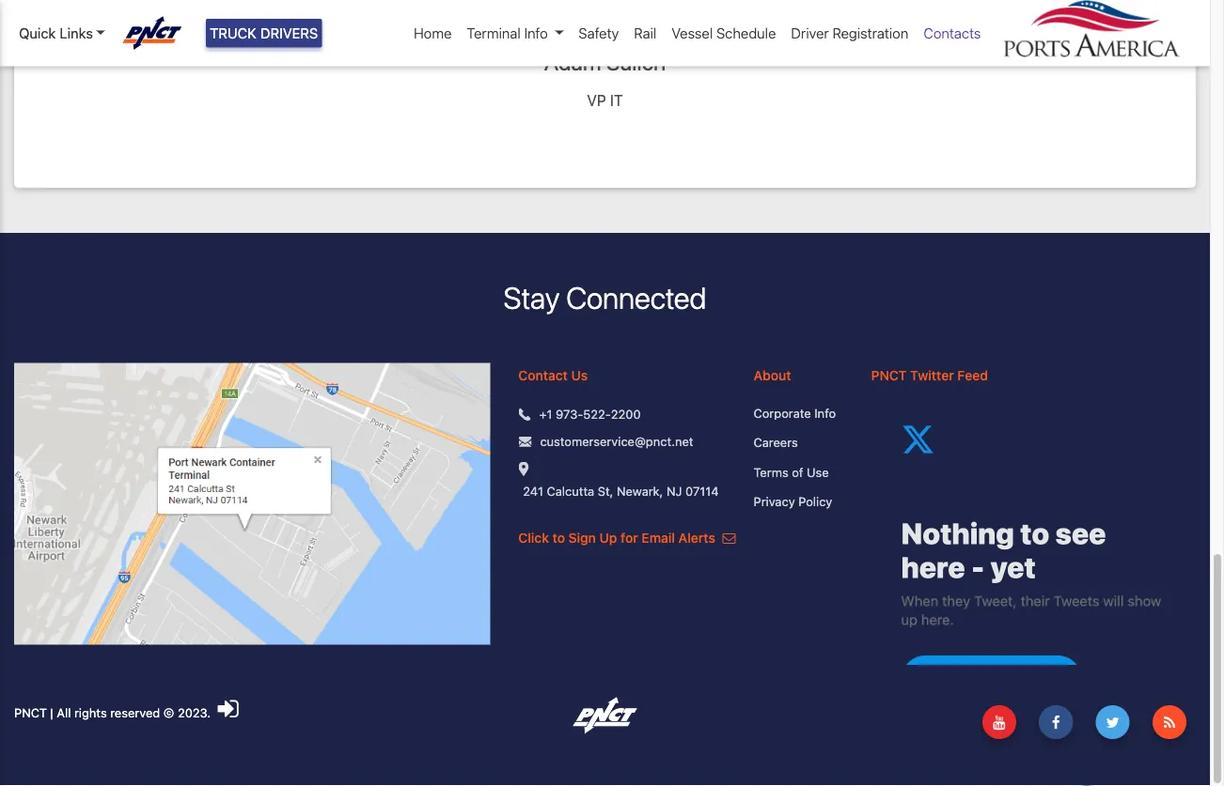 Task type: describe. For each thing, give the bounding box(es) containing it.
to
[[553, 531, 565, 546]]

links
[[60, 25, 93, 41]]

up
[[600, 531, 617, 546]]

adam
[[544, 49, 601, 75]]

vp
[[587, 91, 606, 109]]

pnct twitter feed
[[871, 367, 988, 383]]

newark,
[[617, 485, 663, 499]]

contacts
[[924, 25, 981, 41]]

twitter
[[910, 367, 954, 383]]

2200
[[611, 407, 641, 422]]

+1
[[539, 407, 552, 422]]

quick links link
[[19, 23, 105, 44]]

sulich
[[606, 49, 666, 75]]

2023.
[[178, 706, 211, 720]]

schedule
[[716, 25, 776, 41]]

07114
[[686, 485, 719, 499]]

privacy policy link
[[754, 493, 843, 511]]

stay
[[504, 280, 560, 316]]

driver registration link
[[784, 15, 916, 51]]

home link
[[406, 15, 459, 51]]

+1 973-522-2200
[[539, 407, 641, 422]]

connected
[[566, 280, 707, 316]]

contact us
[[518, 367, 588, 383]]

vp it
[[587, 91, 623, 109]]

drivers
[[260, 25, 318, 41]]

terms
[[754, 465, 789, 479]]

about
[[754, 367, 791, 383]]

home
[[414, 25, 452, 41]]

all
[[57, 706, 71, 720]]

pnct | all rights reserved © 2023.
[[14, 706, 214, 720]]

vessel
[[672, 25, 713, 41]]

quick
[[19, 25, 56, 41]]

email
[[642, 531, 675, 546]]

customerservice@pnct.net link
[[540, 433, 693, 451]]

nj
[[667, 485, 682, 499]]

policy
[[799, 495, 832, 509]]

envelope o image
[[723, 532, 736, 545]]

us
[[571, 367, 588, 383]]

feed
[[957, 367, 988, 383]]

st,
[[598, 485, 613, 499]]

safety link
[[571, 15, 627, 51]]

calcutta
[[547, 485, 594, 499]]

driver registration
[[791, 25, 909, 41]]

of
[[792, 465, 803, 479]]

corporate
[[754, 406, 811, 420]]

for
[[621, 531, 638, 546]]

driver
[[791, 25, 829, 41]]

pnct for pnct twitter feed
[[871, 367, 907, 383]]

terminal
[[467, 25, 521, 41]]

truck drivers link
[[206, 19, 322, 47]]

241 calcutta st, newark, nj 07114
[[523, 485, 719, 499]]

reserved
[[110, 706, 160, 720]]

click
[[518, 531, 549, 546]]

rights
[[74, 706, 107, 720]]



Task type: locate. For each thing, give the bounding box(es) containing it.
vessel schedule
[[672, 25, 776, 41]]

0 vertical spatial pnct
[[871, 367, 907, 383]]

adam sulich
[[544, 49, 666, 75]]

pnct left twitter
[[871, 367, 907, 383]]

|
[[50, 706, 53, 720]]

info for corporate info
[[815, 406, 836, 420]]

quick links
[[19, 25, 93, 41]]

terms of use
[[754, 465, 829, 479]]

1 vertical spatial info
[[815, 406, 836, 420]]

1 horizontal spatial pnct
[[871, 367, 907, 383]]

info for terminal info
[[524, 25, 548, 41]]

sign
[[569, 531, 596, 546]]

click to sign up for email alerts
[[518, 531, 719, 546]]

0 vertical spatial info
[[524, 25, 548, 41]]

pnct for pnct | all rights reserved © 2023.
[[14, 706, 47, 720]]

truck
[[210, 25, 257, 41]]

241
[[523, 485, 543, 499]]

973-
[[556, 407, 583, 422]]

terminal info
[[467, 25, 548, 41]]

terms of use link
[[754, 463, 843, 482]]

click to sign up for email alerts link
[[518, 531, 736, 546]]

stay connected
[[504, 280, 707, 316]]

vessel schedule link
[[664, 15, 784, 51]]

it
[[610, 91, 623, 109]]

0 horizontal spatial pnct
[[14, 706, 47, 720]]

0 horizontal spatial info
[[524, 25, 548, 41]]

pnct left |
[[14, 706, 47, 720]]

registration
[[833, 25, 909, 41]]

info up careers link
[[815, 406, 836, 420]]

safety
[[579, 25, 619, 41]]

1 horizontal spatial info
[[815, 406, 836, 420]]

522-
[[583, 407, 611, 422]]

alerts
[[679, 531, 715, 546]]

corporate info link
[[754, 404, 843, 423]]

sign in image
[[218, 697, 239, 721]]

terminal info link
[[459, 15, 571, 51]]

241 calcutta st, newark, nj 07114 link
[[523, 483, 719, 501]]

use
[[807, 465, 829, 479]]

pnct
[[871, 367, 907, 383], [14, 706, 47, 720]]

©
[[163, 706, 174, 720]]

rail link
[[627, 15, 664, 51]]

info
[[524, 25, 548, 41], [815, 406, 836, 420]]

corporate info
[[754, 406, 836, 420]]

info right terminal
[[524, 25, 548, 41]]

customerservice@pnct.net
[[540, 435, 693, 449]]

truck drivers
[[210, 25, 318, 41]]

careers link
[[754, 434, 843, 452]]

+1 973-522-2200 link
[[539, 406, 641, 424]]

careers
[[754, 436, 798, 450]]

1 vertical spatial pnct
[[14, 706, 47, 720]]

privacy
[[754, 495, 795, 509]]

rail
[[634, 25, 657, 41]]

privacy policy
[[754, 495, 832, 509]]

contacts link
[[916, 15, 989, 51]]

contact
[[518, 367, 568, 383]]



Task type: vqa. For each thing, say whether or not it's contained in the screenshot.
Mm/Dd/Yy field for 1st Open calendar image from right
no



